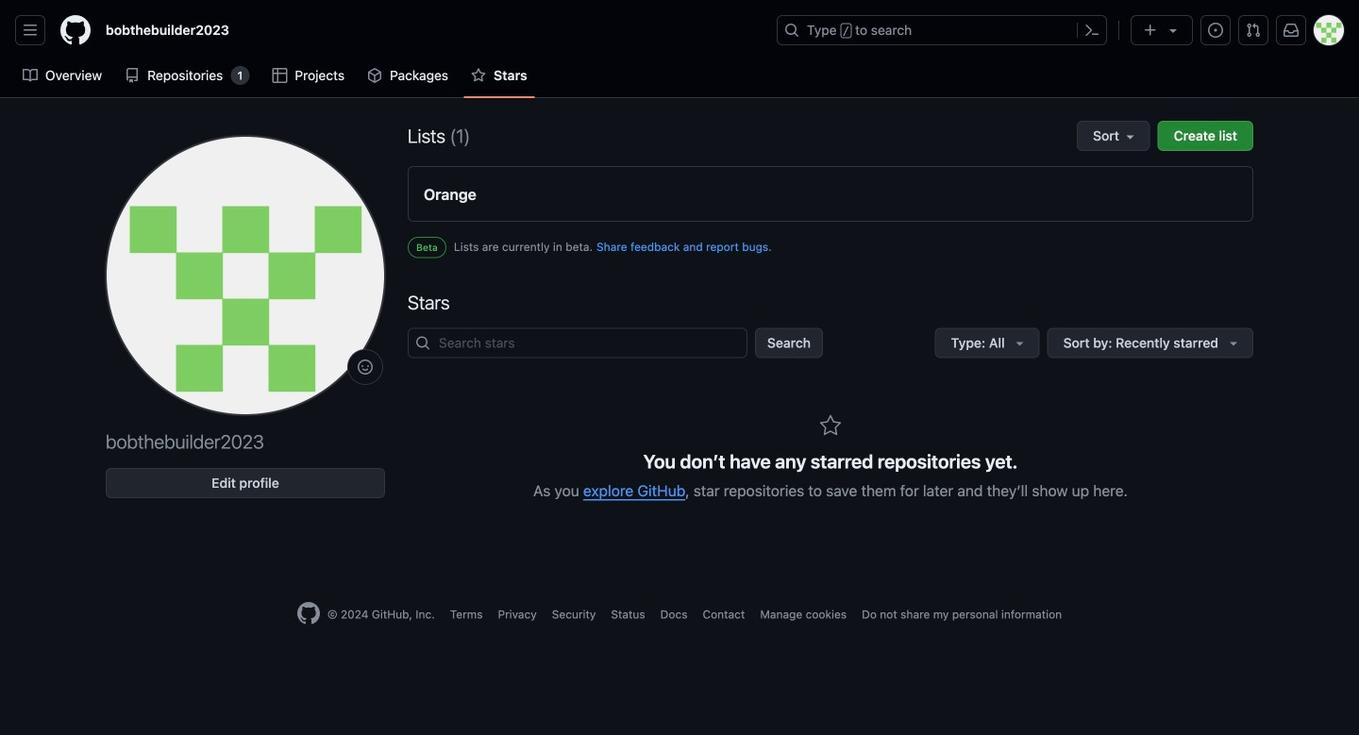 Task type: locate. For each thing, give the bounding box(es) containing it.
issue opened image
[[1208, 23, 1224, 38]]

1 triangle down image from the left
[[1013, 336, 1028, 351]]

feature release label: beta element
[[408, 237, 446, 258]]

command palette image
[[1085, 23, 1100, 38]]

notifications image
[[1284, 23, 1299, 38]]

triangle down image
[[1013, 336, 1028, 351], [1226, 336, 1242, 351]]

1 horizontal spatial triangle down image
[[1226, 336, 1242, 351]]

triangle down image
[[1166, 23, 1181, 38]]

1 vertical spatial star image
[[820, 415, 842, 438]]

homepage image
[[60, 15, 91, 45]]

search image
[[415, 336, 431, 351]]

plus image
[[1143, 23, 1158, 38]]

smiley image
[[358, 360, 373, 375]]

homepage image
[[297, 602, 320, 625]]

package image
[[367, 68, 382, 83]]

0 vertical spatial star image
[[471, 68, 486, 83]]

star image
[[471, 68, 486, 83], [820, 415, 842, 438]]

git pull request image
[[1246, 23, 1261, 38]]

0 horizontal spatial triangle down image
[[1013, 336, 1028, 351]]



Task type: vqa. For each thing, say whether or not it's contained in the screenshot.
the GitHub Desktop image
no



Task type: describe. For each thing, give the bounding box(es) containing it.
1 horizontal spatial star image
[[820, 415, 842, 438]]

change your avatar image
[[106, 136, 385, 415]]

table image
[[272, 68, 287, 83]]

repo image
[[125, 68, 140, 83]]

book image
[[23, 68, 38, 83]]

0 horizontal spatial star image
[[471, 68, 486, 83]]

2 triangle down image from the left
[[1226, 336, 1242, 351]]

Search stars search field
[[408, 328, 748, 358]]



